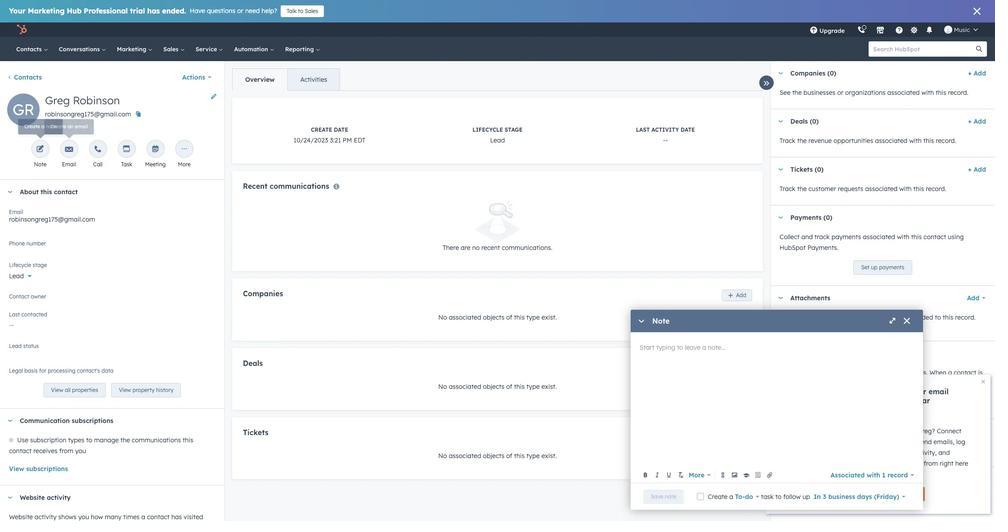 Task type: locate. For each thing, give the bounding box(es) containing it.
hubspot image
[[16, 24, 27, 35]]

caret image for deals
[[778, 120, 783, 123]]

0 horizontal spatial subscriptions
[[26, 465, 68, 473]]

menu item
[[851, 22, 853, 37]]

0 vertical spatial no associated objects of this type exist.
[[438, 313, 557, 321]]

no
[[9, 297, 18, 305], [438, 313, 447, 321], [438, 383, 447, 391], [438, 452, 447, 460]]

ready to reach out to greg? connect your email account to send emails, log your contacts' email activity, and schedule meetings — all from right here in hubspot.
[[851, 427, 968, 479]]

1 vertical spatial objects
[[483, 383, 505, 391]]

owner
[[31, 293, 46, 300], [20, 297, 38, 305]]

1 horizontal spatial lifecycle
[[473, 126, 503, 133]]

subscriptions for communication subscriptions
[[72, 417, 113, 425]]

marketing
[[868, 369, 898, 377]]

1 vertical spatial connect
[[859, 491, 880, 498]]

0 vertical spatial communications
[[270, 182, 329, 191]]

hubspot down collect
[[780, 244, 806, 252]]

0 horizontal spatial email
[[9, 209, 23, 216]]

add for track the revenue opportunities associated with this record.
[[974, 117, 986, 126]]

all down marketing at the bottom
[[878, 380, 884, 388]]

1 horizontal spatial all
[[878, 380, 884, 388]]

contact
[[54, 188, 78, 196], [924, 233, 946, 241], [954, 369, 977, 377], [9, 447, 32, 455]]

manage down here
[[961, 476, 986, 484]]

1 horizontal spatial contact's
[[900, 380, 927, 388]]

0 vertical spatial lifecycle
[[473, 126, 503, 133]]

(0) inside "dropdown button"
[[815, 166, 824, 174]]

3 no associated objects of this type exist. from the top
[[438, 452, 557, 460]]

your down attachments dropdown button
[[854, 314, 867, 322]]

tickets inside "dropdown button"
[[790, 166, 813, 174]]

track for track the customer requests associated with this record.
[[780, 185, 796, 193]]

0 vertical spatial connect
[[937, 427, 962, 436]]

a up interactions. on the right of page
[[948, 369, 952, 377]]

in 3 business days (friday)
[[814, 493, 899, 501]]

last down contact
[[9, 311, 20, 318]]

no for deals
[[438, 383, 447, 391]]

1 vertical spatial manage
[[961, 476, 986, 484]]

up
[[871, 264, 878, 271], [803, 493, 810, 501]]

manage
[[961, 427, 986, 436], [961, 476, 986, 484]]

0 vertical spatial sales
[[305, 8, 318, 14]]

caret image left deals (0)
[[778, 120, 783, 123]]

account left these
[[897, 491, 917, 498]]

of for companies
[[506, 313, 512, 321]]

email down about at the top of the page
[[9, 209, 23, 216]]

up left "in"
[[803, 493, 810, 501]]

1 see from the top
[[780, 89, 791, 97]]

have
[[190, 7, 205, 15]]

there
[[443, 244, 459, 252]]

scripts
[[791, 506, 811, 514]]

1 vertical spatial last
[[9, 311, 20, 318]]

use for subscription
[[17, 437, 28, 445]]

and inside collect and track payments associated with this contact using hubspot payments.
[[801, 233, 813, 241]]

(0) for deals (0)
[[810, 117, 819, 126]]

view inside button
[[9, 465, 24, 473]]

1 horizontal spatial record
[[888, 471, 908, 479]]

create up 10/24/2023 at the left top of page
[[311, 126, 332, 133]]

caret image inside payments (0) dropdown button
[[778, 217, 783, 219]]

to
[[298, 8, 303, 14], [846, 314, 852, 322], [935, 314, 941, 322], [860, 369, 866, 377], [870, 380, 876, 388], [872, 427, 878, 436], [910, 427, 916, 436], [86, 437, 92, 445], [910, 438, 916, 446], [806, 447, 812, 455], [776, 493, 782, 501]]

a inside build a library of sales resources for your team. these could include call scripts or positioning guides.
[[796, 495, 800, 503]]

to up credit
[[860, 369, 866, 377]]

1 vertical spatial note
[[652, 317, 670, 326]]

task image
[[123, 145, 131, 154]]

legal
[[9, 368, 23, 374]]

1 horizontal spatial tickets
[[790, 166, 813, 174]]

all
[[878, 380, 884, 388], [65, 387, 71, 394], [915, 460, 922, 468]]

1 vertical spatial +
[[968, 117, 972, 126]]

1 vertical spatial + add
[[968, 117, 986, 126]]

1 vertical spatial type
[[527, 383, 540, 391]]

1 type from the top
[[527, 313, 540, 321]]

+ add for track the customer requests associated with this record.
[[968, 166, 986, 174]]

0 vertical spatial robinsongreg175@gmail.com
[[45, 110, 131, 118]]

meeting
[[145, 161, 166, 168]]

create left an in the top of the page
[[47, 121, 66, 129]]

track down tickets (0)
[[780, 185, 796, 193]]

for inside build a library of sales resources for your team. these could include call scripts or positioning guides.
[[877, 495, 886, 503]]

caret image inside companies (0) dropdown button
[[778, 72, 783, 74]]

0 horizontal spatial date
[[334, 126, 348, 133]]

caret image
[[778, 120, 783, 123], [778, 217, 783, 219], [7, 497, 13, 499]]

a left to-
[[729, 493, 733, 501]]

1 horizontal spatial connect
[[937, 427, 962, 436]]

2 vertical spatial + add
[[968, 166, 986, 174]]

help image
[[895, 27, 903, 35]]

(0) up businesses
[[828, 69, 836, 77]]

all inside attribute contacts created to marketing activities. when a contact is created, hubspot gives credit to all that contact's interactions.
[[878, 380, 884, 388]]

of for tickets
[[506, 452, 512, 460]]

caret image for communication subscriptions
[[7, 420, 13, 422]]

1 vertical spatial see
[[780, 314, 791, 322]]

or left need on the top
[[237, 7, 243, 15]]

0 vertical spatial marketing
[[28, 6, 65, 15]]

2 vertical spatial exist.
[[542, 452, 557, 460]]

subscriptions inside dropdown button
[[72, 417, 113, 425]]

0 horizontal spatial note
[[34, 161, 47, 168]]

sales inside sales link
[[163, 45, 180, 53]]

from inside ready to reach out to greg? connect your email account to send emails, log your contacts' email activity, and schedule meetings — all from right here in hubspot.
[[924, 460, 938, 468]]

0 horizontal spatial from
[[59, 447, 73, 455]]

caret image inside about this contact dropdown button
[[7, 191, 13, 193]]

navigation containing overview
[[232, 68, 340, 91]]

from left you
[[59, 447, 73, 455]]

that
[[886, 380, 898, 388]]

1 horizontal spatial deals
[[790, 117, 808, 126]]

1 vertical spatial record
[[888, 471, 908, 479]]

add for track the customer requests associated with this record.
[[974, 166, 986, 174]]

payments inside collect and track payments associated with this contact using hubspot payments.
[[832, 233, 861, 241]]

the right manage
[[120, 437, 130, 445]]

0 horizontal spatial companies
[[243, 289, 283, 298]]

use inside use subscription types to manage the communications this contact receives from you
[[17, 437, 28, 445]]

greg robinson
[[45, 94, 120, 107]]

create left to-
[[708, 493, 728, 501]]

create for date
[[311, 126, 332, 133]]

up right set
[[871, 264, 878, 271]]

1 vertical spatial no associated objects of this type exist.
[[438, 383, 557, 391]]

2 objects from the top
[[483, 383, 505, 391]]

1 - from the left
[[663, 136, 666, 144]]

1 vertical spatial sales
[[163, 45, 180, 53]]

(0) up track
[[824, 214, 833, 222]]

note image
[[36, 145, 44, 154]]

1 vertical spatial lead
[[9, 272, 24, 280]]

notifications image
[[925, 27, 933, 35]]

and inside ready to reach out to greg? connect your email account to send emails, log your contacts' email activity, and schedule meetings — all from right here in hubspot.
[[939, 449, 950, 457]]

1 vertical spatial track
[[780, 185, 796, 193]]

companies
[[790, 69, 826, 77], [243, 289, 283, 298]]

2 vertical spatial no associated objects of this type exist.
[[438, 452, 557, 460]]

log
[[956, 438, 965, 446]]

basis
[[24, 368, 38, 374]]

caret image left companies (0)
[[778, 72, 783, 74]]

0 horizontal spatial more
[[178, 161, 191, 168]]

record down meetings
[[888, 471, 908, 479]]

pro
[[851, 387, 863, 396]]

0 horizontal spatial create
[[47, 121, 66, 129]]

2 + add button from the top
[[968, 116, 986, 127]]

for up meetings
[[875, 447, 883, 455]]

objects for deals
[[483, 383, 505, 391]]

deals inside dropdown button
[[790, 117, 808, 126]]

2 + from the top
[[968, 117, 972, 126]]

or
[[237, 7, 243, 15], [837, 89, 844, 97], [897, 314, 903, 322], [813, 506, 819, 514]]

manage up "log"
[[961, 427, 986, 436]]

types
[[68, 437, 84, 445]]

to right talk
[[298, 8, 303, 14]]

0 horizontal spatial last
[[9, 311, 20, 318]]

from inside use subscription types to manage the communications this contact receives from you
[[59, 447, 73, 455]]

1 vertical spatial tickets
[[243, 428, 269, 437]]

0 horizontal spatial record
[[854, 447, 873, 455]]

could
[[940, 495, 956, 503]]

email,
[[916, 447, 933, 455]]

objects
[[483, 313, 505, 321], [483, 383, 505, 391], [483, 452, 505, 460]]

1 horizontal spatial more
[[689, 471, 705, 479]]

positioning
[[821, 506, 854, 514]]

caret image inside attachments dropdown button
[[778, 297, 783, 299]]

with inside collect and track payments associated with this contact using hubspot payments.
[[897, 233, 910, 241]]

send
[[918, 438, 932, 446]]

1 vertical spatial companies
[[243, 289, 283, 298]]

organizations
[[845, 89, 886, 97]]

2 vertical spatial type
[[527, 452, 540, 460]]

date right activity
[[681, 126, 695, 133]]

1 + from the top
[[968, 69, 972, 77]]

3 objects from the top
[[483, 452, 505, 460]]

subscriptions down receives
[[26, 465, 68, 473]]

1 vertical spatial more
[[689, 471, 705, 479]]

last left activity
[[636, 126, 650, 133]]

companies inside dropdown button
[[790, 69, 826, 77]]

all left properties
[[65, 387, 71, 394]]

menu
[[803, 22, 984, 37]]

your inside pro tip: connect your email account and calendar
[[910, 387, 927, 396]]

1 horizontal spatial up
[[871, 264, 878, 271]]

of inside build a library of sales resources for your team. these could include call scripts or positioning guides.
[[823, 495, 829, 503]]

lead for lead status
[[9, 343, 22, 350]]

note down note image
[[34, 161, 47, 168]]

0 vertical spatial last
[[636, 126, 650, 133]]

robinsongreg175@gmail.com down greg robinson in the left of the page
[[45, 110, 131, 118]]

add button
[[961, 289, 986, 307]]

2 vertical spatial lead
[[9, 343, 22, 350]]

view left property
[[119, 387, 131, 394]]

1 vertical spatial lifecycle
[[9, 262, 31, 269]]

files
[[804, 314, 816, 322]]

contact inside attribute contacts created to marketing activities. when a contact is created, hubspot gives credit to all that contact's interactions.
[[954, 369, 977, 377]]

contact up email robinsongreg175@gmail.com
[[54, 188, 78, 196]]

marketing left the hub
[[28, 6, 65, 15]]

view for view property history
[[119, 387, 131, 394]]

the left revenue
[[797, 137, 807, 145]]

account
[[851, 396, 880, 405], [884, 438, 908, 446], [897, 491, 917, 498]]

see for see the files attached to your activities or uploaded to this record.
[[780, 314, 791, 322]]

view for view all properties
[[51, 387, 63, 394]]

robinsongreg175@gmail.com down about this contact at the top left of the page
[[9, 216, 95, 224]]

subscriptions inside button
[[26, 465, 68, 473]]

more image
[[180, 145, 188, 154]]

1 objects from the top
[[483, 313, 505, 321]]

email up —
[[895, 449, 911, 457]]

(0) for payments (0)
[[824, 214, 833, 222]]

use left subscription
[[17, 437, 28, 445]]

include
[[958, 495, 979, 503]]

0 vertical spatial for
[[39, 368, 46, 374]]

from down activity,
[[924, 460, 938, 468]]

create for a
[[708, 493, 728, 501]]

(0) inside dropdown button
[[810, 117, 819, 126]]

guides.
[[856, 506, 877, 514]]

0 horizontal spatial contact's
[[77, 368, 100, 374]]

0 horizontal spatial payments
[[832, 233, 861, 241]]

0 vertical spatial hubspot
[[780, 244, 806, 252]]

playbooks
[[790, 476, 823, 484]]

out
[[898, 427, 908, 436]]

caret image
[[778, 72, 783, 74], [778, 168, 783, 171], [7, 191, 13, 193], [778, 297, 783, 299], [7, 420, 13, 422]]

1 vertical spatial communications
[[132, 437, 181, 445]]

for right basis
[[39, 368, 46, 374]]

calendar
[[898, 396, 930, 405]]

to right task
[[776, 493, 782, 501]]

see down companies (0)
[[780, 89, 791, 97]]

3 + from the top
[[968, 166, 972, 174]]

email robinsongreg175@gmail.com
[[9, 209, 95, 224]]

for for build
[[877, 495, 886, 503]]

caret image for about this contact
[[7, 191, 13, 193]]

your left team.
[[887, 495, 901, 503]]

2 + add from the top
[[968, 117, 986, 126]]

calling icon image
[[857, 26, 866, 34]]

lifecycle
[[473, 126, 503, 133], [9, 262, 31, 269]]

3 + add from the top
[[968, 166, 986, 174]]

connect
[[879, 387, 908, 396]]

email for email robinsongreg175@gmail.com
[[9, 209, 23, 216]]

1 vertical spatial contacts link
[[7, 73, 42, 81]]

lifecycle inside lifecycle stage lead
[[473, 126, 503, 133]]

contact's down activities.
[[900, 380, 927, 388]]

3 type from the top
[[527, 452, 540, 460]]

calling icon button
[[854, 24, 869, 36]]

1 track from the top
[[780, 137, 796, 145]]

reach
[[880, 427, 896, 436]]

view all properties
[[51, 387, 98, 394]]

lead inside popup button
[[9, 272, 24, 280]]

the left files
[[792, 314, 802, 322]]

tip:
[[866, 387, 877, 396]]

track for track the revenue opportunities associated with this record.
[[780, 137, 796, 145]]

3 + add button from the top
[[968, 164, 986, 175]]

businesses
[[804, 89, 836, 97]]

email down when
[[929, 387, 949, 396]]

1 vertical spatial deals
[[243, 359, 263, 368]]

lifecycle for lifecycle stage lead
[[473, 126, 503, 133]]

email
[[76, 121, 91, 129], [929, 387, 949, 396], [866, 438, 882, 446], [895, 449, 911, 457], [881, 491, 895, 498]]

reporting link
[[280, 37, 326, 61]]

type for deals
[[527, 383, 540, 391]]

service link
[[190, 37, 229, 61]]

record
[[854, 447, 873, 455], [888, 471, 908, 479]]

0 vertical spatial payments
[[832, 233, 861, 241]]

companies (0)
[[790, 69, 836, 77]]

add
[[974, 69, 986, 77], [974, 117, 986, 126], [974, 166, 986, 174], [736, 292, 746, 299], [967, 294, 980, 302]]

account inside button
[[897, 491, 917, 498]]

0 vertical spatial tickets
[[790, 166, 813, 174]]

create inside tooltip
[[47, 121, 66, 129]]

view property history link
[[111, 383, 181, 398]]

view
[[51, 387, 63, 394], [119, 387, 131, 394], [9, 465, 24, 473]]

with inside popup button
[[867, 471, 880, 479]]

see left files
[[780, 314, 791, 322]]

caret image inside tickets (0) "dropdown button"
[[778, 168, 783, 171]]

account up reporting,
[[884, 438, 908, 446]]

account inside ready to reach out to greg? connect your email account to send emails, log your contacts' email activity, and schedule meetings — all from right here in hubspot.
[[884, 438, 908, 446]]

1 vertical spatial exist.
[[542, 383, 557, 391]]

lead left status
[[9, 343, 22, 350]]

with for track the revenue opportunities associated with this record.
[[909, 137, 922, 145]]

email down '1'
[[881, 491, 895, 498]]

caret image left tickets (0)
[[778, 168, 783, 171]]

1 exist. from the top
[[542, 313, 557, 321]]

the left businesses
[[792, 89, 802, 97]]

lead down 'stage'
[[490, 136, 505, 144]]

search button
[[972, 41, 987, 57]]

0 vertical spatial objects
[[483, 313, 505, 321]]

-
[[663, 136, 666, 144], [666, 136, 668, 144]]

companies for companies
[[243, 289, 283, 298]]

contact left receives
[[9, 447, 32, 455]]

or right businesses
[[837, 89, 844, 97]]

website
[[20, 494, 45, 502]]

2 vertical spatial caret image
[[7, 497, 13, 499]]

navigation
[[232, 68, 340, 91]]

this inside collect and track payments associated with this contact using hubspot payments.
[[911, 233, 922, 241]]

track
[[780, 137, 796, 145], [780, 185, 796, 193]]

caret image up collect
[[778, 217, 783, 219]]

1 + add from the top
[[968, 69, 986, 77]]

phone
[[9, 240, 25, 247]]

2 vertical spatial objects
[[483, 452, 505, 460]]

Last contacted text field
[[9, 317, 216, 331]]

recent
[[243, 182, 267, 191]]

date inside create date 10/24/2023 3:21 pm edt
[[334, 126, 348, 133]]

see for see the businesses or organizations associated with this record.
[[780, 89, 791, 97]]

2 vertical spatial account
[[897, 491, 917, 498]]

actions
[[182, 73, 205, 81]]

lifecycle left stage
[[9, 262, 31, 269]]

(0) for companies (0)
[[828, 69, 836, 77]]

3:21
[[330, 136, 341, 144]]

caret image left communication
[[7, 420, 13, 422]]

last for last contacted
[[9, 311, 20, 318]]

date
[[334, 126, 348, 133], [681, 126, 695, 133]]

expand dialog image
[[889, 318, 896, 325]]

hubspot down "contacts" on the right of page
[[806, 380, 832, 388]]

0 vertical spatial up
[[871, 264, 878, 271]]

use left lists
[[780, 447, 791, 455]]

0 horizontal spatial marketing
[[28, 6, 65, 15]]

all inside ready to reach out to greg? connect your email account to send emails, log your contacts' email activity, and schedule meetings — all from right here in hubspot.
[[915, 460, 922, 468]]

0 horizontal spatial connect
[[859, 491, 880, 498]]

to right types
[[86, 437, 92, 445]]

lifecycle left 'stage'
[[473, 126, 503, 133]]

marketing down "trial"
[[117, 45, 148, 53]]

1 vertical spatial subscriptions
[[26, 465, 68, 473]]

build a library of sales resources for your team. these could include call scripts or positioning guides.
[[780, 495, 979, 514]]

with for track the customer requests associated with this record.
[[899, 185, 912, 193]]

0 horizontal spatial use
[[17, 437, 28, 445]]

2 exist. from the top
[[542, 383, 557, 391]]

record inside popup button
[[888, 471, 908, 479]]

with
[[922, 89, 934, 97], [909, 137, 922, 145], [899, 185, 912, 193], [897, 233, 910, 241], [867, 471, 880, 479]]

1 horizontal spatial last
[[636, 126, 650, 133]]

1 horizontal spatial create
[[311, 126, 332, 133]]

caret image inside "deals (0)" dropdown button
[[778, 120, 783, 123]]

date up 3:21
[[334, 126, 348, 133]]

your up schedule
[[851, 449, 864, 457]]

contact left the is
[[954, 369, 977, 377]]

0 vertical spatial lead
[[490, 136, 505, 144]]

2 - from the left
[[666, 136, 668, 144]]

subscriptions
[[72, 417, 113, 425], [26, 465, 68, 473]]

a right build
[[796, 495, 800, 503]]

+ add button for track the customer requests associated with this record.
[[968, 164, 986, 175]]

2 date from the left
[[681, 126, 695, 133]]

account inside pro tip: connect your email account and calendar
[[851, 396, 880, 405]]

+ for see the businesses or organizations associated with this record.
[[968, 69, 972, 77]]

your
[[854, 314, 867, 322], [910, 387, 927, 396], [851, 438, 864, 446], [851, 449, 864, 457], [887, 495, 901, 503]]

connect email account button
[[851, 487, 925, 502]]

your down activities.
[[910, 387, 927, 396]]

1 horizontal spatial email
[[62, 161, 76, 168]]

type for companies
[[527, 313, 540, 321]]

legal basis for processing contact's data
[[9, 368, 114, 374]]

email inside email robinsongreg175@gmail.com
[[9, 209, 23, 216]]

payments right set
[[879, 264, 905, 271]]

the for revenue
[[797, 137, 807, 145]]

payments right track
[[832, 233, 861, 241]]

2 track from the top
[[780, 185, 796, 193]]

sales
[[305, 8, 318, 14], [163, 45, 180, 53]]

create inside create date 10/24/2023 3:21 pm edt
[[311, 126, 332, 133]]

contact's
[[77, 368, 100, 374], [900, 380, 927, 388]]

greg robinson image
[[944, 26, 952, 34]]

the down tickets (0)
[[797, 185, 807, 193]]

email right an in the top of the page
[[76, 121, 91, 129]]

website activity
[[20, 494, 71, 502]]

caret image inside website activity dropdown button
[[7, 497, 13, 499]]

1 date from the left
[[334, 126, 348, 133]]

0 vertical spatial manage
[[961, 427, 986, 436]]

2 horizontal spatial create
[[708, 493, 728, 501]]

create for an
[[47, 121, 66, 129]]

0 vertical spatial email
[[62, 161, 76, 168]]

1 horizontal spatial sales
[[305, 8, 318, 14]]

0 horizontal spatial lifecycle
[[9, 262, 31, 269]]

(0) up revenue
[[810, 117, 819, 126]]

of for deals
[[506, 383, 512, 391]]

caret image left attachments at the right bottom
[[778, 297, 783, 299]]

3 exist. from the top
[[542, 452, 557, 460]]

0 horizontal spatial sales
[[163, 45, 180, 53]]

1 vertical spatial for
[[875, 447, 883, 455]]

contact left using
[[924, 233, 946, 241]]

0 vertical spatial companies
[[790, 69, 826, 77]]

2 type from the top
[[527, 383, 540, 391]]

1 horizontal spatial subscriptions
[[72, 417, 113, 425]]

account down credit
[[851, 396, 880, 405]]

0 vertical spatial deals
[[790, 117, 808, 126]]

caret image for companies (0)
[[778, 72, 783, 74]]

payments inside "link"
[[879, 264, 905, 271]]

all right —
[[915, 460, 922, 468]]

1 horizontal spatial marketing
[[117, 45, 148, 53]]

the for files
[[792, 314, 802, 322]]

exist. for tickets
[[542, 452, 557, 460]]

(0) up customer
[[815, 166, 824, 174]]

2 vertical spatial +
[[968, 166, 972, 174]]

1 horizontal spatial view
[[51, 387, 63, 394]]

0 horizontal spatial up
[[803, 493, 810, 501]]

1 no associated objects of this type exist. from the top
[[438, 313, 557, 321]]

0 vertical spatial track
[[780, 137, 796, 145]]

last inside last activity date --
[[636, 126, 650, 133]]

lead down lifecycle stage
[[9, 272, 24, 280]]

activity
[[652, 126, 679, 133]]

2 vertical spatial for
[[877, 495, 886, 503]]

see the files attached to your activities or uploaded to this record.
[[780, 314, 976, 322]]

view inside 'link'
[[119, 387, 131, 394]]

view down legal basis for processing contact's data
[[51, 387, 63, 394]]

+ add for see the businesses or organizations associated with this record.
[[968, 69, 986, 77]]

a inside attribute contacts created to marketing activities. when a contact is created, hubspot gives credit to all that contact's interactions.
[[948, 369, 952, 377]]

for right days
[[877, 495, 886, 503]]

associated inside collect and track payments associated with this contact using hubspot payments.
[[863, 233, 895, 241]]

business
[[828, 493, 855, 501]]

ended.
[[162, 6, 186, 15]]

track down deals (0)
[[780, 137, 796, 145]]

deals for deals
[[243, 359, 263, 368]]

subscriptions up manage
[[72, 417, 113, 425]]

0 vertical spatial exist.
[[542, 313, 557, 321]]

sales left service
[[163, 45, 180, 53]]

1 + add button from the top
[[968, 68, 986, 79]]

caret image left website
[[7, 497, 13, 499]]

a for create a
[[729, 493, 733, 501]]

note right "minimize dialog" icon
[[652, 317, 670, 326]]

0 vertical spatial see
[[780, 89, 791, 97]]

caret image for attachments
[[778, 297, 783, 299]]

email down email "image"
[[62, 161, 76, 168]]

2 horizontal spatial a
[[948, 369, 952, 377]]

more inside popup button
[[689, 471, 705, 479]]

+
[[968, 69, 972, 77], [968, 117, 972, 126], [968, 166, 972, 174]]

caret image inside communication subscriptions dropdown button
[[7, 420, 13, 422]]

robinson
[[73, 94, 120, 107]]

no inside contact owner no owner
[[9, 297, 18, 305]]

2 no associated objects of this type exist. from the top
[[438, 383, 557, 391]]

1 horizontal spatial date
[[681, 126, 695, 133]]

1 vertical spatial payments
[[879, 264, 905, 271]]

2 see from the top
[[780, 314, 791, 322]]

contact inside dropdown button
[[54, 188, 78, 196]]

tickets (0) button
[[771, 157, 964, 182]]

contact's inside attribute contacts created to marketing activities. when a contact is created, hubspot gives credit to all that contact's interactions.
[[900, 380, 927, 388]]

or down 'library'
[[813, 506, 819, 514]]



Task type: vqa. For each thing, say whether or not it's contained in the screenshot.


Task type: describe. For each thing, give the bounding box(es) containing it.
1 vertical spatial marketing
[[117, 45, 148, 53]]

exist. for companies
[[542, 313, 557, 321]]

this inside dropdown button
[[41, 188, 52, 196]]

marketplaces image
[[876, 27, 884, 35]]

with for collect and track payments associated with this contact using hubspot payments.
[[897, 233, 910, 241]]

+ for track the customer requests associated with this record.
[[968, 166, 972, 174]]

close image
[[982, 380, 985, 384]]

here
[[955, 460, 968, 468]]

call
[[780, 506, 790, 514]]

caret image for tickets (0)
[[778, 168, 783, 171]]

sales
[[830, 495, 845, 503]]

trial
[[130, 6, 145, 15]]

view for view subscriptions
[[9, 465, 24, 473]]

talk to sales
[[287, 8, 318, 14]]

to left send
[[910, 438, 916, 446]]

payments
[[790, 214, 822, 222]]

deals (0)
[[790, 117, 819, 126]]

0 vertical spatial contacts
[[16, 45, 44, 53]]

email inside tooltip
[[76, 121, 91, 129]]

associated with 1 record button
[[831, 469, 914, 482]]

to right attached
[[846, 314, 852, 322]]

contact owner no owner
[[9, 293, 46, 305]]

1 horizontal spatial note
[[652, 317, 670, 326]]

lead inside lifecycle stage lead
[[490, 136, 505, 144]]

properties
[[72, 387, 98, 394]]

to-do button
[[735, 492, 759, 502]]

view property history
[[119, 387, 173, 394]]

close image
[[974, 8, 981, 15]]

save note
[[651, 493, 676, 500]]

1 vertical spatial up
[[803, 493, 810, 501]]

create an email tooltip
[[40, 117, 98, 134]]

0 vertical spatial contact's
[[77, 368, 100, 374]]

settings image
[[910, 26, 918, 34]]

lifecycle for lifecycle stage
[[9, 262, 31, 269]]

task
[[121, 161, 132, 168]]

and inside pro tip: connect your email account and calendar
[[882, 396, 896, 405]]

1
[[882, 471, 886, 479]]

to right credit
[[870, 380, 876, 388]]

or right expand dialog icon
[[897, 314, 903, 322]]

objects for tickets
[[483, 452, 505, 460]]

help button
[[892, 22, 907, 37]]

close dialog image
[[903, 318, 911, 325]]

hubspot inside collect and track payments associated with this contact using hubspot payments.
[[780, 244, 806, 252]]

0 vertical spatial note
[[34, 161, 47, 168]]

contact inside use subscription types to manage the communications this contact receives from you
[[9, 447, 32, 455]]

attached
[[817, 314, 844, 322]]

greg
[[45, 94, 70, 107]]

marketing link
[[111, 37, 158, 61]]

email image
[[65, 145, 73, 154]]

no associated objects of this type exist. for tickets
[[438, 452, 557, 460]]

notifications button
[[922, 22, 937, 37]]

to inside use subscription types to manage the communications this contact receives from you
[[86, 437, 92, 445]]

+ add button for see the businesses or organizations associated with this record.
[[968, 68, 986, 79]]

0 vertical spatial record
[[854, 447, 873, 455]]

save
[[651, 493, 663, 500]]

date inside last activity date --
[[681, 126, 695, 133]]

use subscription types to manage the communications this contact receives from you
[[9, 437, 193, 455]]

days
[[857, 493, 872, 501]]

segment
[[814, 447, 840, 455]]

an
[[67, 121, 74, 129]]

1 vertical spatial robinsongreg175@gmail.com
[[9, 216, 95, 224]]

conversations
[[59, 45, 102, 53]]

to right out
[[910, 427, 916, 436]]

caret image for website
[[7, 497, 13, 499]]

connect inside ready to reach out to greg? connect your email account to send emails, log your contacts' email activity, and schedule meetings — all from right here in hubspot.
[[937, 427, 962, 436]]

email up use lists to segment this record for reporting, email, and automation.
[[866, 438, 882, 446]]

data
[[101, 368, 114, 374]]

no associated objects of this type exist. for companies
[[438, 313, 557, 321]]

attachments
[[790, 294, 830, 302]]

upgrade image
[[810, 27, 818, 35]]

activities
[[869, 314, 896, 322]]

email inside button
[[881, 491, 895, 498]]

pm
[[343, 136, 352, 144]]

your
[[9, 6, 26, 15]]

deals (0) button
[[771, 109, 964, 134]]

questions
[[207, 7, 235, 15]]

minimize dialog image
[[638, 318, 645, 325]]

track
[[815, 233, 830, 241]]

contacted
[[21, 311, 47, 318]]

professional
[[84, 6, 128, 15]]

manage link
[[961, 426, 986, 437]]

requests
[[838, 185, 863, 193]]

create a
[[708, 493, 735, 501]]

menu containing music
[[803, 22, 984, 37]]

recent
[[481, 244, 500, 252]]

this inside use subscription types to manage the communications this contact receives from you
[[183, 437, 193, 445]]

0 vertical spatial contacts link
[[11, 37, 53, 61]]

contacts'
[[866, 449, 893, 457]]

hubspot inside attribute contacts created to marketing activities. when a contact is created, hubspot gives credit to all that contact's interactions.
[[806, 380, 832, 388]]

no associated objects of this type exist. for deals
[[438, 383, 557, 391]]

website activity button
[[0, 486, 216, 510]]

automation
[[234, 45, 270, 53]]

+ for track the revenue opportunities associated with this record.
[[968, 117, 972, 126]]

no owner button
[[9, 292, 216, 307]]

subscription
[[30, 437, 66, 445]]

Phone number text field
[[9, 239, 216, 257]]

associated with 1 record
[[831, 471, 908, 479]]

in
[[814, 493, 821, 501]]

to right lists
[[806, 447, 812, 455]]

the for customer
[[797, 185, 807, 193]]

no for tickets
[[438, 452, 447, 460]]

uploaded
[[905, 314, 933, 322]]

last contacted
[[9, 311, 47, 318]]

meeting image
[[151, 145, 159, 154]]

use for lists
[[780, 447, 791, 455]]

+ add button for track the revenue opportunities associated with this record.
[[968, 116, 986, 127]]

10/24/2023
[[294, 136, 328, 144]]

connect inside button
[[859, 491, 880, 498]]

to-do
[[735, 493, 753, 501]]

in
[[851, 471, 856, 479]]

2 manage from the top
[[961, 476, 986, 484]]

no for companies
[[438, 313, 447, 321]]

set up payments
[[861, 264, 905, 271]]

a for build a library of sales resources for your team. these could include call scripts or positioning guides.
[[796, 495, 800, 503]]

receives
[[33, 447, 57, 455]]

1 horizontal spatial communications
[[270, 182, 329, 191]]

the for businesses
[[792, 89, 802, 97]]

view all properties link
[[43, 383, 106, 398]]

call image
[[94, 145, 102, 154]]

property
[[133, 387, 155, 394]]

0 horizontal spatial all
[[65, 387, 71, 394]]

has
[[147, 6, 160, 15]]

to-
[[735, 493, 745, 501]]

your inside build a library of sales resources for your team. these could include call scripts or positioning guides.
[[887, 495, 901, 503]]

actions button
[[176, 68, 217, 86]]

+ add for track the revenue opportunities associated with this record.
[[968, 117, 986, 126]]

stage
[[33, 262, 47, 269]]

search image
[[976, 46, 983, 52]]

greg?
[[918, 427, 935, 436]]

to right the uploaded
[[935, 314, 941, 322]]

(0) for tickets (0)
[[815, 166, 824, 174]]

to inside button
[[298, 8, 303, 14]]

note
[[665, 493, 676, 500]]

no
[[472, 244, 480, 252]]

add inside popup button
[[967, 294, 980, 302]]

lead for lead
[[9, 272, 24, 280]]

sales inside talk to sales button
[[305, 8, 318, 14]]

up inside "link"
[[871, 264, 878, 271]]

0 vertical spatial more
[[178, 161, 191, 168]]

marketplaces button
[[871, 22, 890, 37]]

contact inside collect and track payments associated with this contact using hubspot payments.
[[924, 233, 946, 241]]

email for email
[[62, 161, 76, 168]]

hub
[[67, 6, 82, 15]]

schedule
[[851, 460, 877, 468]]

is
[[978, 369, 983, 377]]

automation.
[[948, 447, 984, 455]]

task to follow up
[[759, 493, 812, 501]]

1 manage from the top
[[961, 427, 986, 436]]

build
[[780, 495, 794, 503]]

your down ready
[[851, 438, 864, 446]]

(friday)
[[874, 493, 899, 501]]

email inside pro tip: connect your email account and calendar
[[929, 387, 949, 396]]

the inside use subscription types to manage the communications this contact receives from you
[[120, 437, 130, 445]]

add for see the businesses or organizations associated with this record.
[[974, 69, 986, 77]]

lists
[[793, 447, 804, 455]]

task
[[761, 493, 774, 501]]

tickets for tickets (0)
[[790, 166, 813, 174]]

companies for companies (0)
[[790, 69, 826, 77]]

for for use
[[875, 447, 883, 455]]

tickets for tickets
[[243, 428, 269, 437]]

deals for deals (0)
[[790, 117, 808, 126]]

do
[[745, 493, 753, 501]]

exist. for deals
[[542, 383, 557, 391]]

to left reach
[[872, 427, 878, 436]]

call
[[93, 161, 103, 168]]

manage
[[94, 437, 119, 445]]

type for tickets
[[527, 452, 540, 460]]

last for last activity date --
[[636, 126, 650, 133]]

hubspot.
[[858, 471, 886, 479]]

activities.
[[900, 369, 928, 377]]

contacts
[[808, 369, 833, 377]]

owner up contacted
[[31, 293, 46, 300]]

communications inside use subscription types to manage the communications this contact receives from you
[[132, 437, 181, 445]]

objects for companies
[[483, 313, 505, 321]]

upgrade
[[820, 27, 845, 34]]

Search HubSpot search field
[[869, 41, 979, 57]]

lead button
[[9, 267, 216, 282]]

track the revenue opportunities associated with this record.
[[780, 137, 956, 145]]

subscriptions for view subscriptions
[[26, 465, 68, 473]]

owner up last contacted
[[20, 297, 38, 305]]

recent communications
[[243, 182, 329, 191]]

1 vertical spatial contacts
[[14, 73, 42, 81]]

caret image for payments
[[778, 217, 783, 219]]

communication subscriptions button
[[0, 409, 212, 433]]

emails,
[[934, 438, 955, 446]]

or inside your marketing hub professional trial has ended. have questions or need help?
[[237, 7, 243, 15]]

stage
[[505, 126, 523, 133]]

or inside build a library of sales resources for your team. these could include call scripts or positioning guides.
[[813, 506, 819, 514]]

you
[[75, 447, 86, 455]]



